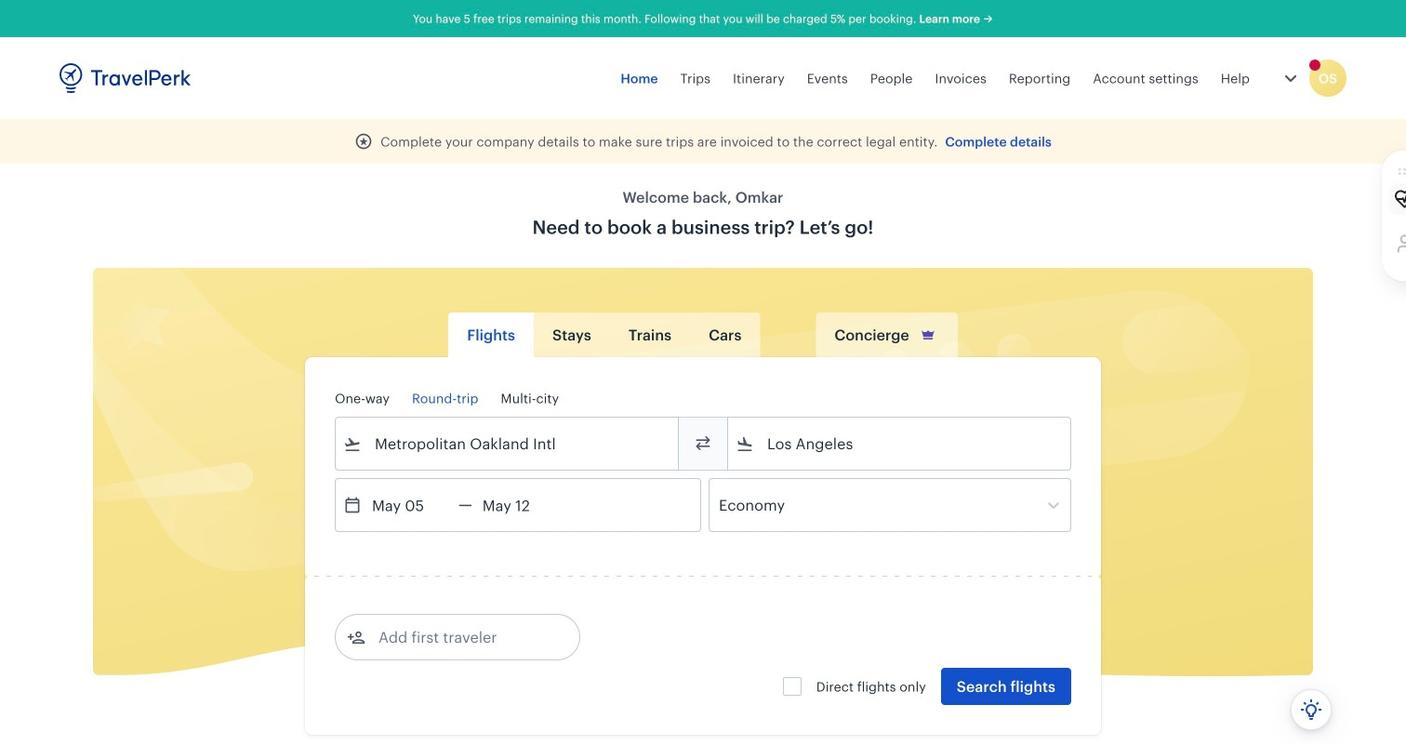 Task type: locate. For each thing, give the bounding box(es) containing it.
Depart text field
[[362, 479, 459, 531]]

To search field
[[755, 429, 1047, 459]]

From search field
[[362, 429, 654, 459]]



Task type: describe. For each thing, give the bounding box(es) containing it.
Return text field
[[472, 479, 569, 531]]

Add first traveler search field
[[366, 622, 559, 652]]



